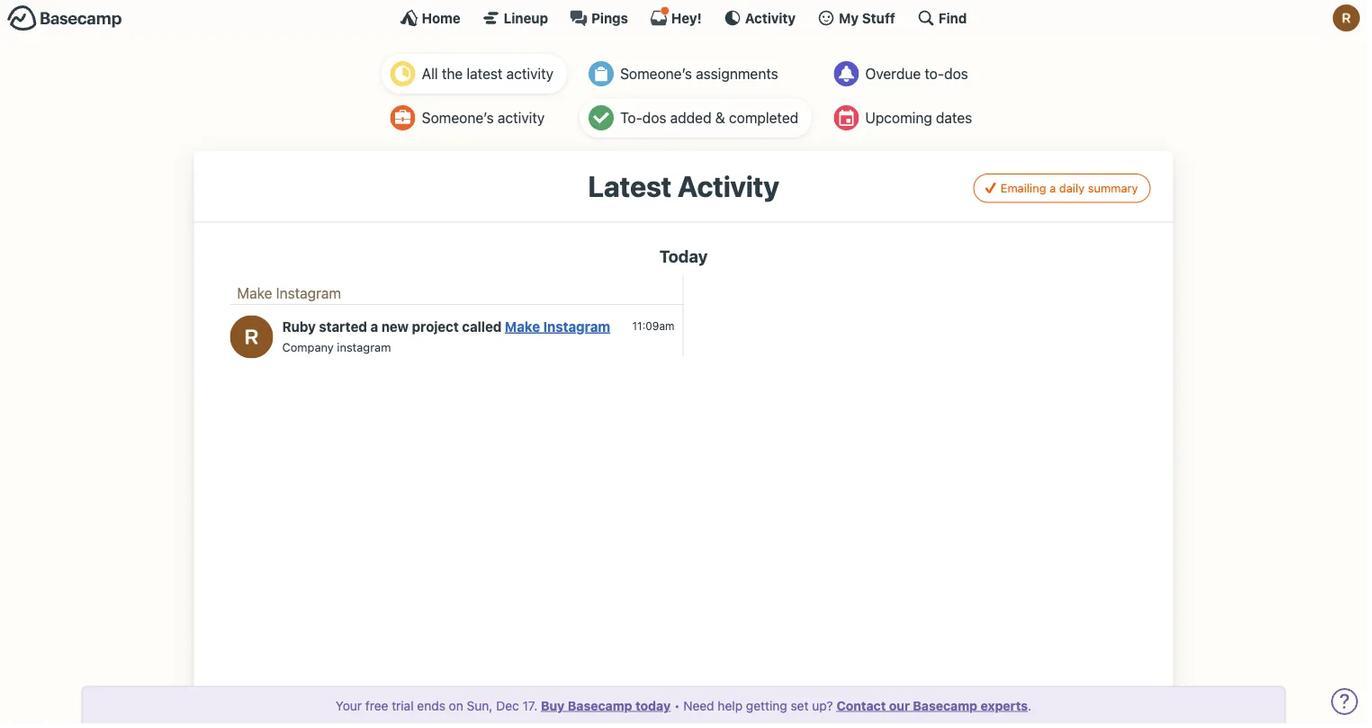 Task type: describe. For each thing, give the bounding box(es) containing it.
emailing a daily summary button
[[973, 174, 1151, 203]]

assignments
[[696, 65, 778, 82]]

activity link
[[723, 9, 796, 27]]

trial
[[392, 698, 414, 713]]

switch accounts image
[[7, 5, 122, 32]]

called
[[462, 319, 502, 334]]

0 horizontal spatial make
[[237, 285, 272, 302]]

find button
[[917, 9, 967, 27]]

to-
[[620, 109, 642, 126]]

0 vertical spatial activity
[[506, 65, 553, 82]]

1 vertical spatial ruby image
[[230, 315, 273, 359]]

someone's assignments link
[[580, 54, 812, 94]]

1 vertical spatial make instagram link
[[505, 319, 610, 334]]

1 vertical spatial dos
[[642, 109, 666, 126]]

reports image
[[834, 61, 859, 86]]

emailing a daily summary
[[1001, 181, 1138, 195]]

help
[[718, 698, 743, 713]]

person report image
[[390, 105, 416, 131]]

need
[[683, 698, 714, 713]]

contact our basecamp experts link
[[837, 698, 1028, 713]]

daily
[[1059, 181, 1085, 195]]

to-dos added & completed link
[[580, 98, 812, 138]]

main element
[[0, 0, 1367, 35]]

1 vertical spatial activity
[[498, 109, 545, 126]]

instagram
[[337, 340, 391, 354]]

buy basecamp today link
[[541, 698, 671, 713]]

overdue to-dos link
[[825, 54, 986, 94]]

my stuff button
[[817, 9, 895, 27]]

todo image
[[589, 105, 614, 131]]

pings button
[[570, 9, 628, 27]]

a inside button
[[1050, 181, 1056, 195]]

overdue to-dos
[[865, 65, 968, 82]]

new
[[381, 319, 409, 334]]

all the latest activity link
[[381, 54, 567, 94]]

ruby image inside 'main' element
[[1333, 5, 1360, 32]]

2 basecamp from the left
[[913, 698, 978, 713]]

on
[[449, 698, 463, 713]]

0 horizontal spatial instagram
[[276, 285, 341, 302]]

someone's for someone's activity
[[422, 109, 494, 126]]

upcoming dates link
[[825, 98, 986, 138]]

17.
[[523, 698, 538, 713]]

all the latest activity
[[422, 65, 553, 82]]

find
[[939, 10, 967, 26]]

contact
[[837, 698, 886, 713]]

schedule image
[[834, 105, 859, 131]]

to-
[[925, 65, 944, 82]]

today
[[659, 246, 708, 266]]

your free trial ends on sun, dec 17. buy basecamp today • need help getting set up? contact our basecamp experts .
[[336, 698, 1032, 713]]

someone's activity link
[[381, 98, 567, 138]]

1 basecamp from the left
[[568, 698, 632, 713]]

today
[[635, 698, 671, 713]]

sun,
[[467, 698, 493, 713]]

buy
[[541, 698, 565, 713]]

added
[[670, 109, 712, 126]]



Task type: locate. For each thing, give the bounding box(es) containing it.
activity down all the latest activity
[[498, 109, 545, 126]]

0 vertical spatial a
[[1050, 181, 1056, 195]]

0 vertical spatial someone's
[[620, 65, 692, 82]]

project
[[412, 319, 459, 334]]

make instagram link right the called
[[505, 319, 610, 334]]

1 horizontal spatial dos
[[944, 65, 968, 82]]

someone's
[[620, 65, 692, 82], [422, 109, 494, 126]]

activity right 'latest'
[[506, 65, 553, 82]]

free
[[365, 698, 388, 713]]

overdue
[[865, 65, 921, 82]]

0 horizontal spatial someone's
[[422, 109, 494, 126]]

1 vertical spatial a
[[370, 319, 378, 334]]

activity up assignments
[[745, 10, 796, 26]]

0 horizontal spatial dos
[[642, 109, 666, 126]]

a left new
[[370, 319, 378, 334]]

your
[[336, 698, 362, 713]]

basecamp right 'our'
[[913, 698, 978, 713]]

1 vertical spatial someone's
[[422, 109, 494, 126]]

&
[[715, 109, 725, 126]]

11:09am element
[[632, 320, 675, 333]]

someone's assignments
[[620, 65, 778, 82]]

started
[[319, 319, 367, 334]]

our
[[889, 698, 910, 713]]

hey! button
[[650, 6, 702, 27]]

1 horizontal spatial instagram
[[543, 319, 610, 334]]

latest activity
[[588, 169, 779, 203]]

1 horizontal spatial basecamp
[[913, 698, 978, 713]]

0 horizontal spatial make instagram link
[[237, 285, 341, 302]]

activity down &
[[678, 169, 779, 203]]

11:09am
[[632, 320, 675, 333]]

a left daily
[[1050, 181, 1056, 195]]

1 horizontal spatial make
[[505, 319, 540, 334]]

someone's up to-
[[620, 65, 692, 82]]

1 horizontal spatial a
[[1050, 181, 1056, 195]]

completed
[[729, 109, 798, 126]]

ruby started a new project called make instagram
[[282, 319, 610, 334]]

lineup link
[[482, 9, 548, 27]]

set
[[791, 698, 809, 713]]

company
[[282, 340, 334, 354]]

make
[[237, 285, 272, 302], [505, 319, 540, 334]]

company instagram
[[282, 340, 391, 354]]

0 horizontal spatial basecamp
[[568, 698, 632, 713]]

getting
[[746, 698, 787, 713]]

instagram
[[276, 285, 341, 302], [543, 319, 610, 334]]

home
[[422, 10, 461, 26]]

a
[[1050, 181, 1056, 195], [370, 319, 378, 334]]

someone's down the
[[422, 109, 494, 126]]

0 horizontal spatial ruby image
[[230, 315, 273, 359]]

ruby image
[[1333, 5, 1360, 32], [230, 315, 273, 359]]

latest
[[588, 169, 672, 203]]

ruby
[[282, 319, 316, 334]]

hey!
[[671, 10, 702, 26]]

0 vertical spatial make
[[237, 285, 272, 302]]

stuff
[[862, 10, 895, 26]]

activity report image
[[390, 61, 416, 86]]

0 horizontal spatial a
[[370, 319, 378, 334]]

activity inside "link"
[[745, 10, 796, 26]]

pings
[[591, 10, 628, 26]]

0 vertical spatial dos
[[944, 65, 968, 82]]

lineup
[[504, 10, 548, 26]]

•
[[674, 698, 680, 713]]

0 vertical spatial activity
[[745, 10, 796, 26]]

someone's for someone's assignments
[[620, 65, 692, 82]]

dates
[[936, 109, 972, 126]]

ends
[[417, 698, 445, 713]]

to-dos added & completed
[[620, 109, 798, 126]]

0 vertical spatial instagram
[[276, 285, 341, 302]]

upcoming dates
[[865, 109, 972, 126]]

latest
[[467, 65, 503, 82]]

1 vertical spatial activity
[[678, 169, 779, 203]]

1 horizontal spatial ruby image
[[1333, 5, 1360, 32]]

basecamp right 'buy' at the left
[[568, 698, 632, 713]]

experts
[[981, 698, 1028, 713]]

1 horizontal spatial make instagram link
[[505, 319, 610, 334]]

0 vertical spatial ruby image
[[1333, 5, 1360, 32]]

someone's activity
[[422, 109, 545, 126]]

the
[[442, 65, 463, 82]]

instagram up ruby
[[276, 285, 341, 302]]

1 horizontal spatial someone's
[[620, 65, 692, 82]]

activity
[[506, 65, 553, 82], [498, 109, 545, 126]]

make instagram
[[237, 285, 341, 302]]

up?
[[812, 698, 833, 713]]

make instagram link up ruby
[[237, 285, 341, 302]]

upcoming
[[865, 109, 932, 126]]

.
[[1028, 698, 1032, 713]]

make instagram link
[[237, 285, 341, 302], [505, 319, 610, 334]]

my stuff
[[839, 10, 895, 26]]

dos
[[944, 65, 968, 82], [642, 109, 666, 126]]

dos left added
[[642, 109, 666, 126]]

activity
[[745, 10, 796, 26], [678, 169, 779, 203]]

emailing
[[1001, 181, 1046, 195]]

my
[[839, 10, 859, 26]]

basecamp
[[568, 698, 632, 713], [913, 698, 978, 713]]

summary
[[1088, 181, 1138, 195]]

instagram left 11:09am
[[543, 319, 610, 334]]

dec
[[496, 698, 519, 713]]

all
[[422, 65, 438, 82]]

1 vertical spatial instagram
[[543, 319, 610, 334]]

dos up dates
[[944, 65, 968, 82]]

0 vertical spatial make instagram link
[[237, 285, 341, 302]]

home link
[[400, 9, 461, 27]]

1 vertical spatial make
[[505, 319, 540, 334]]

assignment image
[[589, 61, 614, 86]]



Task type: vqa. For each thing, say whether or not it's contained in the screenshot.
Find popup button
yes



